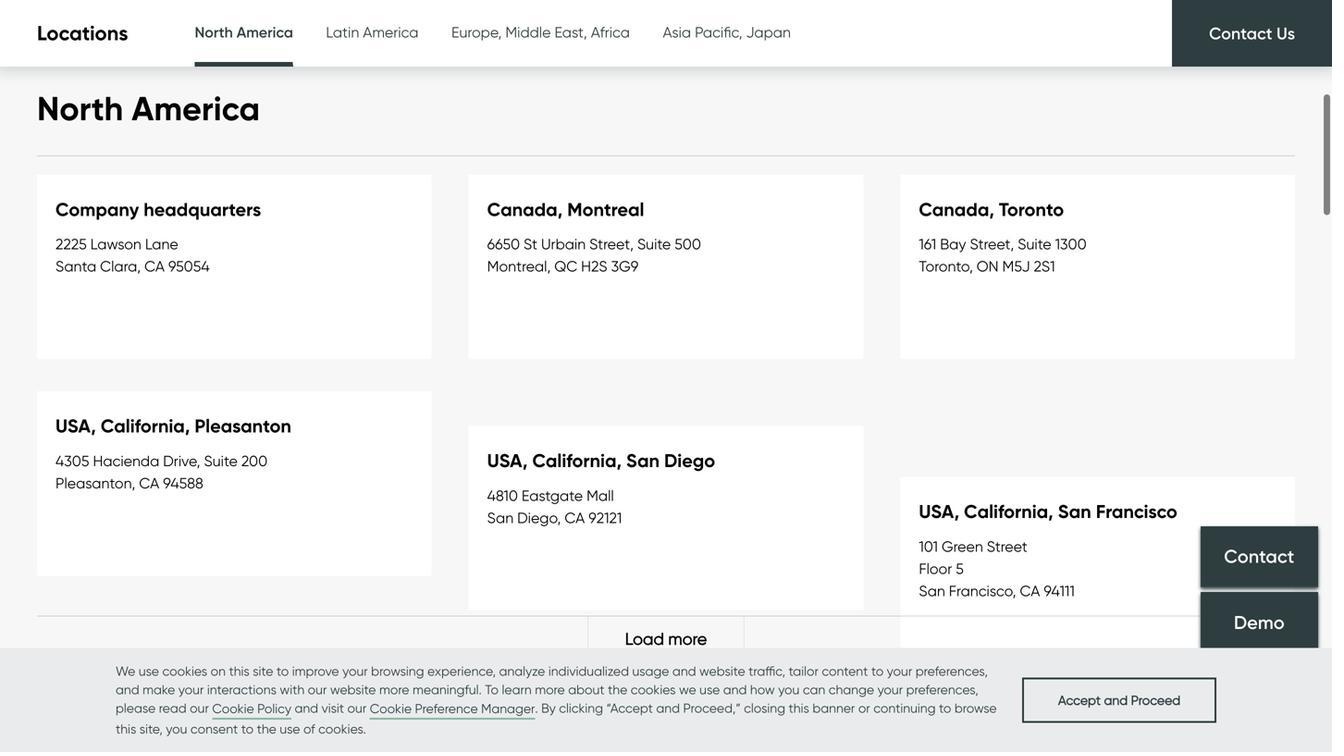 Task type: locate. For each thing, give the bounding box(es) containing it.
1 vertical spatial north
[[37, 88, 123, 129]]

san down 4810 at the bottom of page
[[487, 509, 514, 527]]

to up 'change'
[[872, 664, 884, 679]]

eastgate
[[522, 487, 583, 505]]

canada, montreal
[[487, 198, 645, 221]]

.
[[535, 701, 538, 716]]

to right the site
[[277, 664, 289, 679]]

usa, up 4810 at the bottom of page
[[487, 449, 528, 472]]

st
[[524, 235, 538, 253]]

this up "interactions"
[[229, 664, 250, 679]]

demo
[[1235, 611, 1286, 634]]

site
[[253, 664, 273, 679]]

usa, for usa, california, san diego
[[487, 449, 528, 472]]

street,
[[590, 235, 634, 253], [970, 235, 1015, 253]]

1 horizontal spatial north
[[195, 23, 233, 41]]

161
[[919, 235, 937, 253]]

suite
[[638, 235, 671, 253], [1018, 235, 1052, 253], [204, 452, 238, 470]]

lane
[[145, 235, 178, 253]]

canada, up st
[[487, 198, 563, 221]]

street, up 3g9
[[590, 235, 634, 253]]

north america
[[195, 23, 293, 41], [37, 88, 260, 129]]

0 horizontal spatial california,
[[101, 415, 190, 438]]

2 horizontal spatial suite
[[1018, 235, 1052, 253]]

more down browsing
[[379, 682, 410, 698]]

2 vertical spatial usa,
[[919, 500, 960, 523]]

diego,
[[517, 509, 561, 527]]

1 vertical spatial usa,
[[487, 449, 528, 472]]

1 horizontal spatial website
[[700, 664, 746, 679]]

2s1
[[1034, 257, 1056, 276]]

use inside . by clicking "accept and proceed," closing this banner or continuing to browse this site, you consent to the use of cookies.
[[280, 721, 300, 737]]

0 vertical spatial north
[[195, 23, 233, 41]]

1 vertical spatial cookies
[[631, 682, 676, 698]]

america for latin america link
[[363, 23, 419, 41]]

africa
[[591, 23, 630, 41]]

our down improve
[[308, 682, 327, 698]]

america
[[237, 23, 293, 41], [363, 23, 419, 41], [132, 88, 260, 129]]

francisco
[[1096, 500, 1178, 523]]

san
[[627, 449, 660, 472], [1059, 500, 1092, 523], [487, 509, 514, 527], [919, 582, 946, 600]]

. by clicking "accept and proceed," closing this banner or continuing to browse this site, you consent to the use of cookies.
[[116, 701, 997, 737]]

contact up demo
[[1225, 545, 1295, 568]]

use up proceed,"
[[700, 682, 720, 698]]

0 vertical spatial california,
[[101, 415, 190, 438]]

1 vertical spatial contact
[[1225, 545, 1295, 568]]

161 bay street, suite 1300 toronto, on m5j 2s1
[[919, 235, 1087, 276]]

0 horizontal spatial canada,
[[487, 198, 563, 221]]

0 vertical spatial this
[[229, 664, 250, 679]]

browsing
[[371, 664, 424, 679]]

more up 'by'
[[535, 682, 565, 698]]

preferences,
[[916, 664, 988, 679], [907, 682, 979, 698]]

canada, for canada, montreal
[[487, 198, 563, 221]]

you inside . by clicking "accept and proceed," closing this banner or continuing to browse this site, you consent to the use of cookies.
[[166, 721, 187, 737]]

meaningful.
[[413, 682, 482, 698]]

cookie down "interactions"
[[212, 701, 254, 717]]

continuing
[[874, 701, 936, 716]]

pleasanton,
[[56, 474, 135, 492]]

visit
[[322, 701, 344, 716]]

about
[[568, 682, 605, 698]]

2 horizontal spatial our
[[348, 701, 367, 716]]

demo link
[[1201, 592, 1319, 654]]

usa, up 4305 at left
[[56, 415, 96, 438]]

california,
[[101, 415, 190, 438], [533, 449, 622, 472], [965, 500, 1054, 523]]

0 horizontal spatial north
[[37, 88, 123, 129]]

you
[[779, 682, 800, 698], [166, 721, 187, 737]]

our
[[308, 682, 327, 698], [190, 701, 209, 716], [348, 701, 367, 716]]

0 horizontal spatial usa,
[[56, 415, 96, 438]]

you down read
[[166, 721, 187, 737]]

headquarters
[[144, 198, 261, 221]]

2 vertical spatial california,
[[965, 500, 1054, 523]]

to
[[277, 664, 289, 679], [872, 664, 884, 679], [939, 701, 952, 716], [241, 721, 254, 737]]

east,
[[555, 23, 587, 41]]

usa, for usa, california, pleasanton
[[56, 415, 96, 438]]

america right "latin" at the top of page
[[363, 23, 419, 41]]

1 horizontal spatial cookie
[[370, 701, 412, 717]]

by
[[542, 701, 556, 716]]

0 vertical spatial you
[[779, 682, 800, 698]]

1 vertical spatial north america
[[37, 88, 260, 129]]

1 horizontal spatial the
[[608, 682, 628, 698]]

banner
[[813, 701, 855, 716]]

the inside . by clicking "accept and proceed," closing this banner or continuing to browse this site, you consent to the use of cookies.
[[257, 721, 277, 737]]

you down "tailor"
[[779, 682, 800, 698]]

0 vertical spatial cookies
[[162, 664, 207, 679]]

ca inside 2225 lawson lane santa clara, ca 95054
[[144, 257, 165, 276]]

pacific,
[[695, 23, 743, 41]]

our up consent
[[190, 701, 209, 716]]

the down policy
[[257, 721, 277, 737]]

0 horizontal spatial the
[[257, 721, 277, 737]]

usa,
[[56, 415, 96, 438], [487, 449, 528, 472], [919, 500, 960, 523]]

montreal
[[568, 198, 645, 221]]

toronto
[[999, 198, 1064, 221]]

cookies up make
[[162, 664, 207, 679]]

more
[[669, 629, 707, 649], [379, 682, 410, 698], [535, 682, 565, 698]]

1 street, from the left
[[590, 235, 634, 253]]

0 horizontal spatial street,
[[590, 235, 634, 253]]

street, inside 161 bay street, suite 1300 toronto, on m5j 2s1
[[970, 235, 1015, 253]]

suite inside 161 bay street, suite 1300 toronto, on m5j 2s1
[[1018, 235, 1052, 253]]

and
[[673, 664, 697, 679], [116, 682, 139, 698], [724, 682, 747, 698], [1105, 693, 1128, 708], [295, 701, 318, 716], [657, 701, 680, 716]]

contact left us
[[1210, 23, 1273, 43]]

1 horizontal spatial this
[[229, 664, 250, 679]]

floor
[[919, 560, 953, 578]]

ca down lane
[[144, 257, 165, 276]]

change
[[829, 682, 875, 698]]

1 vertical spatial california,
[[533, 449, 622, 472]]

101
[[919, 538, 938, 556]]

1 vertical spatial use
[[700, 682, 720, 698]]

1 vertical spatial the
[[257, 721, 277, 737]]

asia pacific, japan
[[663, 23, 791, 41]]

america left "latin" at the top of page
[[237, 23, 293, 41]]

4305
[[56, 452, 89, 470]]

can
[[803, 682, 826, 698]]

1 horizontal spatial use
[[280, 721, 300, 737]]

policy
[[257, 701, 292, 717]]

contact us link
[[1173, 0, 1333, 67]]

0 vertical spatial usa,
[[56, 415, 96, 438]]

this
[[229, 664, 250, 679], [789, 701, 810, 716], [116, 721, 136, 737]]

2 canada, from the left
[[919, 198, 995, 221]]

and down the "we" at the left bottom of page
[[116, 682, 139, 698]]

0 horizontal spatial cookie
[[212, 701, 254, 717]]

california, up hacienda
[[101, 415, 190, 438]]

santa
[[56, 257, 96, 276]]

the up "accept
[[608, 682, 628, 698]]

use left of
[[280, 721, 300, 737]]

site,
[[140, 721, 163, 737]]

our right 'visit'
[[348, 701, 367, 716]]

cookie down browsing
[[370, 701, 412, 717]]

accept and proceed button
[[1023, 678, 1217, 723]]

company
[[56, 198, 139, 221]]

1 horizontal spatial suite
[[638, 235, 671, 253]]

and right accept
[[1105, 693, 1128, 708]]

0 horizontal spatial you
[[166, 721, 187, 737]]

europe, middle east, africa
[[452, 23, 630, 41]]

0 horizontal spatial website
[[330, 682, 376, 698]]

canada, up bay
[[919, 198, 995, 221]]

and down the we
[[657, 701, 680, 716]]

m5j
[[1003, 257, 1031, 276]]

america down north america link
[[132, 88, 260, 129]]

california, up the street
[[965, 500, 1054, 523]]

ca down hacienda
[[139, 474, 159, 492]]

0 vertical spatial use
[[139, 664, 159, 679]]

use up make
[[139, 664, 159, 679]]

street, inside 6650 st urbain street, suite 500 montreal, qc h2s 3g9
[[590, 235, 634, 253]]

content
[[822, 664, 868, 679]]

0 vertical spatial contact
[[1210, 23, 1273, 43]]

website up 'visit'
[[330, 682, 376, 698]]

5
[[956, 560, 964, 578]]

suite for usa, california, pleasanton
[[204, 452, 238, 470]]

3g9
[[611, 257, 639, 276]]

usa, up 101
[[919, 500, 960, 523]]

suite left 500
[[638, 235, 671, 253]]

1 horizontal spatial cookies
[[631, 682, 676, 698]]

canada,
[[487, 198, 563, 221], [919, 198, 995, 221]]

website up proceed,"
[[700, 664, 746, 679]]

1 horizontal spatial california,
[[533, 449, 622, 472]]

0 vertical spatial preferences,
[[916, 664, 988, 679]]

2 cookie from the left
[[370, 701, 412, 717]]

1 horizontal spatial canada,
[[919, 198, 995, 221]]

street, up on
[[970, 235, 1015, 253]]

and inside button
[[1105, 693, 1128, 708]]

1 canada, from the left
[[487, 198, 563, 221]]

0 horizontal spatial cookies
[[162, 664, 207, 679]]

more right load
[[669, 629, 707, 649]]

this down can
[[789, 701, 810, 716]]

montreal,
[[487, 257, 551, 276]]

and inside 'cookie policy and visit our cookie preference manager'
[[295, 701, 318, 716]]

101 green street floor 5 san francisco, ca 94111
[[919, 538, 1075, 600]]

0 horizontal spatial this
[[116, 721, 136, 737]]

0 horizontal spatial use
[[139, 664, 159, 679]]

2 horizontal spatial this
[[789, 701, 810, 716]]

1 horizontal spatial street,
[[970, 235, 1015, 253]]

suite left "200"
[[204, 452, 238, 470]]

2 horizontal spatial usa,
[[919, 500, 960, 523]]

europe, middle east, africa link
[[452, 0, 630, 65]]

ca left 92121
[[565, 509, 585, 527]]

urbain
[[541, 235, 586, 253]]

2 vertical spatial use
[[280, 721, 300, 737]]

diego
[[665, 449, 716, 472]]

ca inside '4810 eastgate mall san diego, ca 92121'
[[565, 509, 585, 527]]

1 horizontal spatial you
[[779, 682, 800, 698]]

cookies down usage
[[631, 682, 676, 698]]

1 vertical spatial you
[[166, 721, 187, 737]]

1 horizontal spatial usa,
[[487, 449, 528, 472]]

north america link
[[195, 0, 293, 69]]

2 street, from the left
[[970, 235, 1015, 253]]

2 horizontal spatial california,
[[965, 500, 1054, 523]]

cookies
[[162, 664, 207, 679], [631, 682, 676, 698]]

suite for canada, toronto
[[1018, 235, 1052, 253]]

suite up 2s1
[[1018, 235, 1052, 253]]

ca left 94111
[[1020, 582, 1041, 600]]

california, up the mall
[[533, 449, 622, 472]]

usa, california, pleasanton
[[56, 415, 291, 438]]

us
[[1277, 23, 1296, 43]]

this down please
[[116, 721, 136, 737]]

0 vertical spatial the
[[608, 682, 628, 698]]

san down floor
[[919, 582, 946, 600]]

4305 hacienda drive, suite 200 pleasanton, ca 94588
[[56, 452, 268, 492]]

san inside 101 green street floor 5 san francisco, ca 94111
[[919, 582, 946, 600]]

cookie
[[212, 701, 254, 717], [370, 701, 412, 717]]

asia
[[663, 23, 691, 41]]

and up of
[[295, 701, 318, 716]]

we
[[116, 664, 135, 679]]

0 horizontal spatial suite
[[204, 452, 238, 470]]

suite inside 4305 hacienda drive, suite 200 pleasanton, ca 94588
[[204, 452, 238, 470]]



Task type: describe. For each thing, give the bounding box(es) containing it.
san left diego
[[627, 449, 660, 472]]

1 vertical spatial preferences,
[[907, 682, 979, 698]]

california, for usa, california, san francisco
[[965, 500, 1054, 523]]

4810 eastgate mall san diego, ca 92121
[[487, 487, 622, 527]]

individualized
[[549, 664, 629, 679]]

load more link
[[588, 617, 745, 663]]

california, for usa, california, san diego
[[533, 449, 622, 472]]

traffic,
[[749, 664, 786, 679]]

to left browse on the right of page
[[939, 701, 952, 716]]

2 horizontal spatial more
[[669, 629, 707, 649]]

locations
[[37, 21, 128, 46]]

usa, for usa, california, san francisco
[[919, 500, 960, 523]]

san left francisco
[[1059, 500, 1092, 523]]

0 horizontal spatial our
[[190, 701, 209, 716]]

1 vertical spatial website
[[330, 682, 376, 698]]

2 horizontal spatial use
[[700, 682, 720, 698]]

on
[[977, 257, 999, 276]]

bay
[[941, 235, 967, 253]]

95054
[[168, 257, 210, 276]]

middle
[[506, 23, 551, 41]]

usa, california, san francisco
[[919, 500, 1178, 523]]

0 vertical spatial website
[[700, 664, 746, 679]]

we
[[679, 682, 697, 698]]

1 vertical spatial this
[[789, 701, 810, 716]]

"accept
[[607, 701, 653, 716]]

accept
[[1059, 693, 1101, 708]]

latin america
[[326, 23, 419, 41]]

canada, for canada, toronto
[[919, 198, 995, 221]]

interactions
[[207, 682, 277, 698]]

4810
[[487, 487, 518, 505]]

and left 'how'
[[724, 682, 747, 698]]

contact for contact
[[1225, 545, 1295, 568]]

analyze
[[499, 664, 545, 679]]

1300
[[1056, 235, 1087, 253]]

94111
[[1044, 582, 1075, 600]]

francisco,
[[949, 582, 1017, 600]]

h2s
[[581, 257, 608, 276]]

company headquarters
[[56, 198, 261, 221]]

toronto,
[[919, 257, 973, 276]]

contact us
[[1210, 23, 1296, 43]]

cookie policy link
[[212, 700, 292, 720]]

latin
[[326, 23, 359, 41]]

6650
[[487, 235, 520, 253]]

we use cookies on this site to improve your browsing experience, analyze individualized usage and website traffic, tailor content to your preferences, and make your interactions with our website more meaningful. to learn more about the cookies we use and how you can change your preferences, please read our
[[116, 664, 988, 716]]

proceed,"
[[683, 701, 741, 716]]

94588
[[163, 474, 203, 492]]

make
[[143, 682, 175, 698]]

green
[[942, 538, 984, 556]]

how
[[750, 682, 775, 698]]

0 horizontal spatial more
[[379, 682, 410, 698]]

and up the we
[[673, 664, 697, 679]]

92121
[[589, 509, 622, 527]]

to down cookie policy link
[[241, 721, 254, 737]]

0 vertical spatial north america
[[195, 23, 293, 41]]

please
[[116, 701, 156, 716]]

consent
[[191, 721, 238, 737]]

america for north america link
[[237, 23, 293, 41]]

the inside we use cookies on this site to improve your browsing experience, analyze individualized usage and website traffic, tailor content to your preferences, and make your interactions with our website more meaningful. to learn more about the cookies we use and how you can change your preferences, please read our
[[608, 682, 628, 698]]

on
[[211, 664, 226, 679]]

europe,
[[452, 23, 502, 41]]

cookie policy and visit our cookie preference manager
[[212, 701, 535, 717]]

california, for usa, california, pleasanton
[[101, 415, 190, 438]]

browse
[[955, 701, 997, 716]]

1 horizontal spatial our
[[308, 682, 327, 698]]

contact for contact us
[[1210, 23, 1273, 43]]

canada, toronto
[[919, 198, 1064, 221]]

san inside '4810 eastgate mall san diego, ca 92121'
[[487, 509, 514, 527]]

contact link
[[1201, 527, 1319, 588]]

with
[[280, 682, 305, 698]]

or
[[859, 701, 871, 716]]

mall
[[587, 487, 614, 505]]

1 cookie from the left
[[212, 701, 254, 717]]

usage
[[633, 664, 670, 679]]

clara,
[[100, 257, 141, 276]]

cookie preference manager link
[[370, 700, 535, 720]]

our inside 'cookie policy and visit our cookie preference manager'
[[348, 701, 367, 716]]

go to servicenow account image
[[1282, 25, 1305, 49]]

usa, california, san diego
[[487, 449, 716, 472]]

ca inside 101 green street floor 5 san francisco, ca 94111
[[1020, 582, 1041, 600]]

suite inside 6650 st urbain street, suite 500 montreal, qc h2s 3g9
[[638, 235, 671, 253]]

load more
[[625, 629, 707, 649]]

drive,
[[163, 452, 200, 470]]

improve
[[292, 664, 339, 679]]

pleasanton
[[195, 415, 291, 438]]

you inside we use cookies on this site to improve your browsing experience, analyze individualized usage and website traffic, tailor content to your preferences, and make your interactions with our website more meaningful. to learn more about the cookies we use and how you can change your preferences, please read our
[[779, 682, 800, 698]]

clicking
[[559, 701, 603, 716]]

accept and proceed
[[1059, 693, 1181, 708]]

preference
[[415, 701, 478, 717]]

500
[[675, 235, 701, 253]]

this inside we use cookies on this site to improve your browsing experience, analyze individualized usage and website traffic, tailor content to your preferences, and make your interactions with our website more meaningful. to learn more about the cookies we use and how you can change your preferences, please read our
[[229, 664, 250, 679]]

ca inside 4305 hacienda drive, suite 200 pleasanton, ca 94588
[[139, 474, 159, 492]]

and inside . by clicking "accept and proceed," closing this banner or continuing to browse this site, you consent to the use of cookies.
[[657, 701, 680, 716]]

1 horizontal spatial more
[[535, 682, 565, 698]]

6650 st urbain street, suite 500 montreal, qc h2s 3g9
[[487, 235, 701, 276]]

tailor
[[789, 664, 819, 679]]

learn
[[502, 682, 532, 698]]

manager
[[481, 701, 535, 717]]

read
[[159, 701, 187, 716]]

japan
[[747, 23, 791, 41]]

proceed
[[1132, 693, 1181, 708]]

to
[[485, 682, 499, 698]]

2 vertical spatial this
[[116, 721, 136, 737]]



Task type: vqa. For each thing, say whether or not it's contained in the screenshot.
first Customer from the top
no



